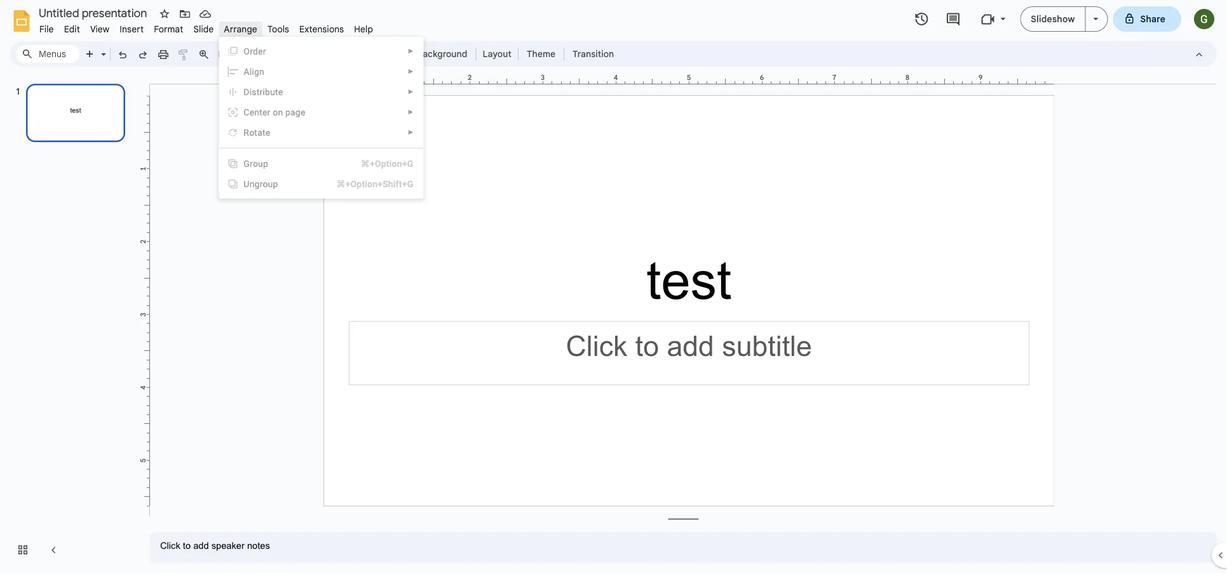 Task type: vqa. For each thing, say whether or not it's contained in the screenshot.
Do not autofit icon
no



Task type: locate. For each thing, give the bounding box(es) containing it.
share button
[[1113, 6, 1181, 32]]

menu
[[219, 37, 424, 199]]

slideshow button
[[1020, 6, 1086, 32]]

ungroup u element
[[244, 179, 282, 189]]

help
[[354, 24, 373, 35]]

menu bar
[[34, 17, 378, 37]]

menu bar containing file
[[34, 17, 378, 37]]

on
[[273, 107, 283, 118]]

extensions
[[299, 24, 344, 35]]

help menu item
[[349, 22, 378, 37]]

page
[[285, 107, 305, 118]]

3 menu item from the top
[[219, 82, 423, 102]]

slide menu item
[[188, 22, 219, 37]]

Rename text field
[[34, 5, 154, 20]]

application
[[0, 0, 1227, 574]]

navigation
[[0, 72, 140, 574]]

r
[[244, 127, 249, 138]]

Zoom text field
[[216, 45, 252, 63]]

3 ► from the top
[[408, 88, 414, 96]]

tools menu item
[[262, 22, 294, 37]]

main toolbar
[[79, 44, 620, 64]]

format menu item
[[149, 22, 188, 37]]

5 menu item from the top
[[219, 123, 423, 143]]

align a element
[[244, 66, 268, 77]]

5 ► from the top
[[408, 129, 414, 136]]

► for lign
[[408, 68, 414, 75]]

6 menu item from the top
[[219, 154, 423, 174]]

7 menu item from the top
[[219, 174, 423, 194]]

edit
[[64, 24, 80, 35]]

background button
[[411, 44, 473, 64]]

d
[[244, 87, 250, 97]]

4 ► from the top
[[408, 109, 414, 116]]

►
[[408, 48, 414, 55], [408, 68, 414, 75], [408, 88, 414, 96], [408, 109, 414, 116], [408, 129, 414, 136]]

menu containing o
[[219, 37, 424, 199]]

theme
[[527, 48, 556, 59]]

menu item containing c
[[219, 102, 423, 123]]

layout
[[483, 48, 512, 59]]

2 ► from the top
[[408, 68, 414, 75]]

order o element
[[244, 46, 270, 57]]

transition button
[[567, 44, 620, 64]]

edit menu item
[[59, 22, 85, 37]]

► for otate
[[408, 129, 414, 136]]

1 ► from the top
[[408, 48, 414, 55]]

slide
[[193, 24, 214, 35]]

o rder
[[244, 46, 266, 57]]

istribute
[[250, 87, 283, 97]]

⌘+option+shift+g
[[336, 179, 413, 189]]

otate
[[249, 127, 270, 138]]

4 menu item from the top
[[219, 102, 423, 123]]

2 menu item from the top
[[219, 62, 423, 82]]

a lign
[[244, 66, 264, 77]]

d istribute
[[244, 87, 283, 97]]

1 menu item from the top
[[219, 41, 423, 62]]

presentation options image
[[1093, 18, 1099, 20]]

arrange menu item
[[219, 22, 262, 37]]

arrange
[[224, 24, 257, 35]]

u ngroup
[[244, 179, 278, 189]]

Menus field
[[16, 45, 79, 63]]

distribute d element
[[244, 87, 287, 97]]

menu item
[[219, 41, 423, 62], [219, 62, 423, 82], [219, 82, 423, 102], [219, 102, 423, 123], [219, 123, 423, 143], [219, 154, 423, 174], [219, 174, 423, 194]]

rotate r element
[[244, 127, 274, 138]]

background
[[417, 48, 467, 59]]

center on page c element
[[244, 107, 309, 118]]



Task type: describe. For each thing, give the bounding box(es) containing it.
group g element
[[244, 159, 272, 169]]

transition
[[573, 48, 614, 59]]

► for enter on page
[[408, 109, 414, 116]]

tools
[[268, 24, 289, 35]]

menu item containing o
[[219, 41, 423, 62]]

file
[[39, 24, 54, 35]]

new slide with layout image
[[98, 46, 106, 50]]

menu item containing r
[[219, 123, 423, 143]]

g
[[244, 159, 250, 169]]

Zoom field
[[214, 45, 264, 64]]

enter
[[250, 107, 270, 118]]

menu bar inside menu bar banner
[[34, 17, 378, 37]]

view menu item
[[85, 22, 115, 37]]

o
[[244, 46, 250, 57]]

u
[[244, 179, 250, 189]]

g roup
[[244, 159, 268, 169]]

roup
[[250, 159, 268, 169]]

insert menu item
[[115, 22, 149, 37]]

menu bar banner
[[0, 0, 1227, 574]]

⌘+option+g
[[361, 159, 413, 169]]

c enter on page
[[244, 107, 305, 118]]

c
[[244, 107, 250, 118]]

slideshow
[[1031, 13, 1075, 24]]

► for istribute
[[408, 88, 414, 96]]

menu item containing u
[[219, 174, 423, 194]]

view
[[90, 24, 110, 35]]

menu item containing d
[[219, 82, 423, 102]]

share
[[1141, 13, 1166, 24]]

ngroup
[[250, 179, 278, 189]]

theme button
[[521, 44, 561, 64]]

lign
[[250, 66, 264, 77]]

application containing slideshow
[[0, 0, 1227, 574]]

⌘+option+shift+g element
[[321, 178, 413, 191]]

⌘+option+g element
[[346, 158, 413, 170]]

rder
[[250, 46, 266, 57]]

insert
[[120, 24, 144, 35]]

► for rder
[[408, 48, 414, 55]]

extensions menu item
[[294, 22, 349, 37]]

format
[[154, 24, 183, 35]]

Star checkbox
[[156, 5, 174, 23]]

a
[[244, 66, 250, 77]]

menu item containing a
[[219, 62, 423, 82]]

menu item containing g
[[219, 154, 423, 174]]

layout button
[[479, 44, 515, 64]]

r otate
[[244, 127, 270, 138]]

file menu item
[[34, 22, 59, 37]]



